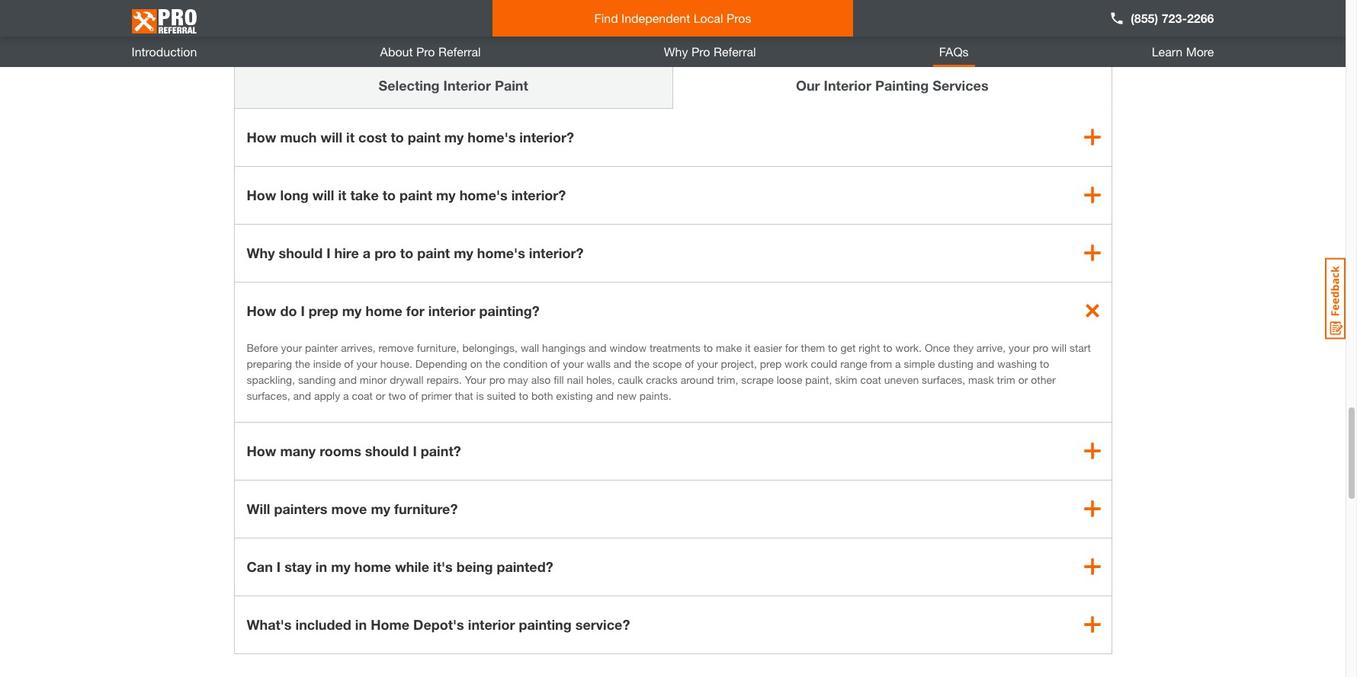 Task type: vqa. For each thing, say whether or not it's contained in the screenshot.
rightmost 'Home'
no



Task type: describe. For each thing, give the bounding box(es) containing it.
furniture,
[[417, 341, 459, 354]]

1 vertical spatial or
[[376, 389, 385, 402]]

paint,
[[805, 373, 832, 386]]

0 vertical spatial coat
[[860, 373, 881, 386]]

how many rooms should i paint?
[[247, 443, 461, 460]]

many
[[280, 443, 316, 460]]

your
[[465, 373, 486, 386]]

to left get at the right bottom of the page
[[828, 341, 838, 354]]

to right "cost"
[[391, 129, 404, 145]]

spackling,
[[247, 373, 295, 386]]

1 vertical spatial interior
[[468, 617, 515, 633]]

will for long
[[312, 187, 334, 203]]

how for how do i prep my home for interior painting?
[[247, 302, 276, 319]]

trim
[[997, 373, 1016, 386]]

take
[[350, 187, 379, 203]]

service?
[[576, 617, 630, 633]]

will inside before your painter arrives, remove furniture, belongings, wall hangings and window treatments to make it easier for them to get right to work. once they arrive, your pro will start preparing the inside of your house. depending on the condition of your walls and the scope of your project, prep work could range from a simple dusting and washing to spackling, sanding and minor drywall repairs. your pro may also fill nail holes, caulk cracks around trim, scrape loose paint, skim coat uneven surfaces, mask trim or other surfaces, and apply a coat or two of primer that is suited to both existing and new paints.
[[1052, 341, 1067, 354]]

depot's
[[413, 617, 464, 633]]

3 the from the left
[[635, 357, 650, 370]]

that
[[455, 389, 473, 402]]

hangings
[[542, 341, 586, 354]]

2266
[[1187, 11, 1214, 25]]

0 horizontal spatial a
[[343, 389, 349, 402]]

home
[[371, 617, 410, 633]]

2 vertical spatial paint
[[417, 244, 450, 261]]

suited
[[487, 389, 516, 402]]

sanding
[[298, 373, 336, 386]]

will for much
[[321, 129, 342, 145]]

skim
[[835, 373, 858, 386]]

they
[[953, 341, 974, 354]]

our
[[796, 77, 820, 93]]

painting?
[[479, 302, 540, 319]]

rooms
[[320, 443, 361, 460]]

what's included in home depot's interior painting service?
[[247, 617, 630, 633]]

why for why pro referral
[[664, 44, 688, 59]]

and down window
[[614, 357, 632, 370]]

your up minor
[[356, 357, 377, 370]]

mask
[[968, 373, 994, 386]]

paint?
[[421, 443, 461, 460]]

cracks
[[646, 373, 678, 386]]

about pro referral
[[380, 44, 481, 59]]

uneven
[[884, 373, 919, 386]]

why pro referral
[[664, 44, 756, 59]]

minor
[[360, 373, 387, 386]]

why should i hire a pro to paint my home's interior?
[[247, 244, 584, 261]]

nail
[[567, 373, 583, 386]]

i right can
[[277, 559, 281, 575]]

much
[[280, 129, 317, 145]]

your up 'washing'
[[1009, 341, 1030, 354]]

painting
[[875, 77, 929, 93]]

right
[[859, 341, 880, 354]]

why for why should i hire a pro to paint my home's interior?
[[247, 244, 275, 261]]

2 vertical spatial interior?
[[529, 244, 584, 261]]

of up "fill"
[[551, 357, 560, 370]]

learn more
[[1152, 44, 1214, 59]]

0 horizontal spatial prep
[[309, 302, 338, 319]]

of up around
[[685, 357, 694, 370]]

holes,
[[586, 373, 615, 386]]

2 the from the left
[[485, 357, 500, 370]]

hire
[[334, 244, 359, 261]]

referral for why pro referral
[[714, 44, 756, 59]]

(855)
[[1131, 11, 1159, 25]]

new
[[617, 389, 637, 402]]

home for while
[[354, 559, 391, 575]]

faqs
[[939, 44, 969, 59]]

once
[[925, 341, 950, 354]]

0 horizontal spatial pro
[[375, 244, 396, 261]]

repairs.
[[427, 373, 462, 386]]

1 the from the left
[[295, 357, 310, 370]]

home's for how much will it cost to paint my home's interior?
[[468, 129, 516, 145]]

find
[[594, 11, 618, 25]]

painted?
[[497, 559, 553, 575]]

stay
[[285, 559, 312, 575]]

your up preparing
[[281, 341, 302, 354]]

0 vertical spatial interior
[[428, 302, 475, 319]]

to down may
[[519, 389, 528, 402]]

to left "make"
[[704, 341, 713, 354]]

independent
[[622, 11, 690, 25]]

before your painter arrives, remove furniture, belongings, wall hangings and window treatments to make it easier for them to get right to work. once they arrive, your pro will start preparing the inside of your house. depending on the condition of your walls and the scope of your project, prep work could range from a simple dusting and washing to spackling, sanding and minor drywall repairs. your pro may also fill nail holes, caulk cracks around trim, scrape loose paint, skim coat uneven surfaces, mask trim or other surfaces, and apply a coat or two of primer that is suited to both existing and new paints.
[[247, 341, 1091, 402]]

work
[[785, 357, 808, 370]]

pro for about
[[416, 44, 435, 59]]

pros
[[727, 11, 751, 25]]

0 horizontal spatial should
[[279, 244, 323, 261]]

commonly
[[614, 7, 693, 27]]

make
[[716, 341, 742, 354]]

also
[[531, 373, 551, 386]]

pro for why
[[692, 44, 710, 59]]

how for how long will it take to paint my home's interior?
[[247, 187, 276, 203]]

apply
[[314, 389, 340, 402]]

and left minor
[[339, 373, 357, 386]]

of right two
[[409, 389, 418, 402]]

preparing
[[247, 357, 292, 370]]

is
[[476, 389, 484, 402]]

arrive,
[[977, 341, 1006, 354]]

answers to commonly asked questions
[[526, 7, 820, 27]]

scope
[[653, 357, 682, 370]]

1 horizontal spatial should
[[365, 443, 409, 460]]

questions
[[747, 7, 820, 27]]

interior for our
[[824, 77, 872, 93]]

inside
[[313, 357, 341, 370]]

how for how much will it cost to paint my home's interior?
[[247, 129, 276, 145]]

1 horizontal spatial or
[[1018, 373, 1028, 386]]

0 vertical spatial in
[[316, 559, 327, 575]]

scrape
[[741, 373, 774, 386]]

and down sanding
[[293, 389, 311, 402]]

condition
[[503, 357, 548, 370]]

before
[[247, 341, 278, 354]]

both
[[531, 389, 553, 402]]

arrives,
[[341, 341, 376, 354]]

and down holes,
[[596, 389, 614, 402]]

how long will it take to paint my home's interior?
[[247, 187, 566, 203]]

dusting
[[938, 357, 974, 370]]

how much will it cost to paint my home's interior?
[[247, 129, 574, 145]]

1 horizontal spatial a
[[363, 244, 371, 261]]

loose
[[777, 373, 803, 386]]



Task type: locate. For each thing, give the bounding box(es) containing it.
1 horizontal spatial interior
[[824, 77, 872, 93]]

interior left "paint"
[[443, 77, 491, 93]]

interior? for how much will it cost to paint my home's interior?
[[520, 129, 574, 145]]

learn
[[1152, 44, 1183, 59]]

paints.
[[640, 389, 672, 402]]

to right answers
[[595, 7, 610, 27]]

how left 'many'
[[247, 443, 276, 460]]

being
[[457, 559, 493, 575]]

1 vertical spatial will
[[312, 187, 334, 203]]

1 how from the top
[[247, 129, 276, 145]]

your up around
[[697, 357, 718, 370]]

0 horizontal spatial or
[[376, 389, 385, 402]]

project,
[[721, 357, 757, 370]]

treatments
[[650, 341, 701, 354]]

asked
[[697, 7, 742, 27]]

it inside before your painter arrives, remove furniture, belongings, wall hangings and window treatments to make it easier for them to get right to work. once they arrive, your pro will start preparing the inside of your house. depending on the condition of your walls and the scope of your project, prep work could range from a simple dusting and washing to spackling, sanding and minor drywall repairs. your pro may also fill nail holes, caulk cracks around trim, scrape loose paint, skim coat uneven surfaces, mask trim or other surfaces, and apply a coat or two of primer that is suited to both existing and new paints.
[[745, 341, 751, 354]]

other
[[1031, 373, 1056, 386]]

more
[[1186, 44, 1214, 59]]

introduction
[[132, 44, 197, 59]]

interior
[[428, 302, 475, 319], [468, 617, 515, 633]]

prep right do
[[309, 302, 338, 319]]

2 vertical spatial home's
[[477, 244, 525, 261]]

2 horizontal spatial a
[[895, 357, 901, 370]]

the up caulk
[[635, 357, 650, 370]]

i right do
[[301, 302, 305, 319]]

1 vertical spatial home's
[[460, 187, 508, 203]]

it for cost
[[346, 129, 355, 145]]

1 vertical spatial interior?
[[511, 187, 566, 203]]

1 vertical spatial in
[[355, 617, 367, 633]]

it left "cost"
[[346, 129, 355, 145]]

i left hire
[[326, 244, 331, 261]]

0 vertical spatial home's
[[468, 129, 516, 145]]

existing
[[556, 389, 593, 402]]

of down "arrives,"
[[344, 357, 353, 370]]

0 vertical spatial will
[[321, 129, 342, 145]]

selecting interior paint
[[379, 77, 528, 93]]

will right much
[[321, 129, 342, 145]]

the up sanding
[[295, 357, 310, 370]]

0 horizontal spatial why
[[247, 244, 275, 261]]

referral down the pros
[[714, 44, 756, 59]]

in right 'stay'
[[316, 559, 327, 575]]

coat down minor
[[352, 389, 373, 402]]

can i stay in my home while it's being painted?
[[247, 559, 553, 575]]

paint right take
[[400, 187, 432, 203]]

prep inside before your painter arrives, remove furniture, belongings, wall hangings and window treatments to make it easier for them to get right to work. once they arrive, your pro will start preparing the inside of your house. depending on the condition of your walls and the scope of your project, prep work could range from a simple dusting and washing to spackling, sanding and minor drywall repairs. your pro may also fill nail holes, caulk cracks around trim, scrape loose paint, skim coat uneven surfaces, mask trim or other surfaces, and apply a coat or two of primer that is suited to both existing and new paints.
[[760, 357, 782, 370]]

0 horizontal spatial pro
[[416, 44, 435, 59]]

0 horizontal spatial for
[[406, 302, 425, 319]]

1 vertical spatial coat
[[352, 389, 373, 402]]

a right hire
[[363, 244, 371, 261]]

i left paint?
[[413, 443, 417, 460]]

interior? for how long will it take to paint my home's interior?
[[511, 187, 566, 203]]

will
[[321, 129, 342, 145], [312, 187, 334, 203], [1052, 341, 1067, 354]]

2 how from the top
[[247, 187, 276, 203]]

4 how from the top
[[247, 443, 276, 460]]

will
[[247, 501, 270, 517]]

it left take
[[338, 187, 346, 203]]

prep
[[309, 302, 338, 319], [760, 357, 782, 370]]

pro up 'suited' on the bottom left of the page
[[489, 373, 505, 386]]

1 horizontal spatial pro
[[692, 44, 710, 59]]

pro up 'washing'
[[1033, 341, 1049, 354]]

pro right about
[[416, 44, 435, 59]]

how left much
[[247, 129, 276, 145]]

on
[[470, 357, 482, 370]]

1 horizontal spatial why
[[664, 44, 688, 59]]

0 vertical spatial pro
[[375, 244, 396, 261]]

pro down local
[[692, 44, 710, 59]]

0 horizontal spatial referral
[[438, 44, 481, 59]]

how do i prep my home for interior painting?
[[247, 302, 540, 319]]

do
[[280, 302, 297, 319]]

paint for cost
[[408, 129, 441, 145]]

1 vertical spatial paint
[[400, 187, 432, 203]]

find independent local pros
[[594, 11, 751, 25]]

2 horizontal spatial the
[[635, 357, 650, 370]]

feedback link image
[[1325, 258, 1346, 340]]

our interior painting services
[[796, 77, 989, 93]]

1 pro from the left
[[416, 44, 435, 59]]

how
[[247, 129, 276, 145], [247, 187, 276, 203], [247, 302, 276, 319], [247, 443, 276, 460]]

1 vertical spatial should
[[365, 443, 409, 460]]

your up nail
[[563, 357, 584, 370]]

3 how from the top
[[247, 302, 276, 319]]

1 horizontal spatial coat
[[860, 373, 881, 386]]

1 horizontal spatial pro
[[489, 373, 505, 386]]

range
[[840, 357, 868, 370]]

a right apply
[[343, 389, 349, 402]]

0 horizontal spatial interior
[[443, 77, 491, 93]]

2 vertical spatial a
[[343, 389, 349, 402]]

1 horizontal spatial surfaces,
[[922, 373, 965, 386]]

0 vertical spatial it
[[346, 129, 355, 145]]

0 vertical spatial for
[[406, 302, 425, 319]]

0 horizontal spatial coat
[[352, 389, 373, 402]]

0 vertical spatial a
[[363, 244, 371, 261]]

2 vertical spatial pro
[[489, 373, 505, 386]]

1 horizontal spatial in
[[355, 617, 367, 633]]

to
[[595, 7, 610, 27], [391, 129, 404, 145], [383, 187, 396, 203], [400, 244, 413, 261], [704, 341, 713, 354], [828, 341, 838, 354], [883, 341, 893, 354], [1040, 357, 1050, 370], [519, 389, 528, 402]]

1 vertical spatial pro
[[1033, 341, 1049, 354]]

referral for about pro referral
[[438, 44, 481, 59]]

caulk
[[618, 373, 643, 386]]

drywall
[[390, 373, 424, 386]]

and
[[589, 341, 607, 354], [614, 357, 632, 370], [977, 357, 995, 370], [339, 373, 357, 386], [293, 389, 311, 402], [596, 389, 614, 402]]

home for for
[[366, 302, 402, 319]]

or
[[1018, 373, 1028, 386], [376, 389, 385, 402]]

to down the how long will it take to paint my home's interior?
[[400, 244, 413, 261]]

for
[[406, 302, 425, 319], [785, 341, 798, 354]]

2 interior from the left
[[824, 77, 872, 93]]

1 vertical spatial it
[[338, 187, 346, 203]]

wall
[[521, 341, 539, 354]]

2 pro from the left
[[692, 44, 710, 59]]

window
[[610, 341, 647, 354]]

home's
[[468, 129, 516, 145], [460, 187, 508, 203], [477, 244, 525, 261]]

home left while
[[354, 559, 391, 575]]

1 interior from the left
[[443, 77, 491, 93]]

0 vertical spatial prep
[[309, 302, 338, 319]]

services
[[933, 77, 989, 93]]

start
[[1070, 341, 1091, 354]]

cost
[[358, 129, 387, 145]]

in
[[316, 559, 327, 575], [355, 617, 367, 633]]

0 horizontal spatial in
[[316, 559, 327, 575]]

paint right "cost"
[[408, 129, 441, 145]]

0 vertical spatial home
[[366, 302, 402, 319]]

0 vertical spatial surfaces,
[[922, 373, 965, 386]]

and up mask
[[977, 357, 995, 370]]

1 vertical spatial a
[[895, 357, 901, 370]]

the down 'belongings,'
[[485, 357, 500, 370]]

723-
[[1162, 11, 1187, 25]]

0 horizontal spatial the
[[295, 357, 310, 370]]

1 horizontal spatial the
[[485, 357, 500, 370]]

for inside before your painter arrives, remove furniture, belongings, wall hangings and window treatments to make it easier for them to get right to work. once they arrive, your pro will start preparing the inside of your house. depending on the condition of your walls and the scope of your project, prep work could range from a simple dusting and washing to spackling, sanding and minor drywall repairs. your pro may also fill nail holes, caulk cracks around trim, scrape loose paint, skim coat uneven surfaces, mask trim or other surfaces, and apply a coat or two of primer that is suited to both existing and new paints.
[[785, 341, 798, 354]]

washing
[[998, 357, 1037, 370]]

home's for how long will it take to paint my home's interior?
[[460, 187, 508, 203]]

will left start
[[1052, 341, 1067, 354]]

0 vertical spatial interior?
[[520, 129, 574, 145]]

simple
[[904, 357, 935, 370]]

should right rooms
[[365, 443, 409, 460]]

and up "walls"
[[589, 341, 607, 354]]

interior right depot's
[[468, 617, 515, 633]]

how left do
[[247, 302, 276, 319]]

furniture?
[[394, 501, 458, 517]]

about
[[380, 44, 413, 59]]

(855) 723-2266
[[1131, 11, 1214, 25]]

can
[[247, 559, 273, 575]]

a up uneven
[[895, 357, 901, 370]]

of
[[344, 357, 353, 370], [551, 357, 560, 370], [685, 357, 694, 370], [409, 389, 418, 402]]

for up work
[[785, 341, 798, 354]]

interior up furniture,
[[428, 302, 475, 319]]

0 vertical spatial should
[[279, 244, 323, 261]]

1 vertical spatial why
[[247, 244, 275, 261]]

move
[[331, 501, 367, 517]]

the
[[295, 357, 310, 370], [485, 357, 500, 370], [635, 357, 650, 370]]

2 vertical spatial it
[[745, 341, 751, 354]]

should left hire
[[279, 244, 323, 261]]

walls
[[587, 357, 611, 370]]

0 vertical spatial why
[[664, 44, 688, 59]]

coat down from
[[860, 373, 881, 386]]

prep down easier
[[760, 357, 782, 370]]

referral up selecting interior paint
[[438, 44, 481, 59]]

surfaces, down spackling,
[[247, 389, 290, 402]]

surfaces,
[[922, 373, 965, 386], [247, 389, 290, 402]]

selecting
[[379, 77, 440, 93]]

2 horizontal spatial pro
[[1033, 341, 1049, 354]]

to up from
[[883, 341, 893, 354]]

1 horizontal spatial referral
[[714, 44, 756, 59]]

included
[[295, 617, 351, 633]]

paint for take
[[400, 187, 432, 203]]

how left long
[[247, 187, 276, 203]]

belongings,
[[462, 341, 518, 354]]

painters
[[274, 501, 327, 517]]

to right take
[[383, 187, 396, 203]]

surfaces, down dusting on the right
[[922, 373, 965, 386]]

will right long
[[312, 187, 334, 203]]

interior right our
[[824, 77, 872, 93]]

depending
[[415, 357, 467, 370]]

could
[[811, 357, 838, 370]]

it
[[346, 129, 355, 145], [338, 187, 346, 203], [745, 341, 751, 354]]

or right trim
[[1018, 373, 1028, 386]]

local
[[694, 11, 723, 25]]

home up remove
[[366, 302, 402, 319]]

find independent local pros button
[[492, 0, 853, 37]]

1 vertical spatial prep
[[760, 357, 782, 370]]

remove
[[379, 341, 414, 354]]

it up project,
[[745, 341, 751, 354]]

to up 'other'
[[1040, 357, 1050, 370]]

2 vertical spatial will
[[1052, 341, 1067, 354]]

1 horizontal spatial prep
[[760, 357, 782, 370]]

how for how many rooms should i paint?
[[247, 443, 276, 460]]

get
[[841, 341, 856, 354]]

them
[[801, 341, 825, 354]]

1 vertical spatial for
[[785, 341, 798, 354]]

0 vertical spatial or
[[1018, 373, 1028, 386]]

for up remove
[[406, 302, 425, 319]]

it for take
[[338, 187, 346, 203]]

or left two
[[376, 389, 385, 402]]

0 horizontal spatial surfaces,
[[247, 389, 290, 402]]

2 referral from the left
[[714, 44, 756, 59]]

primer
[[421, 389, 452, 402]]

1 referral from the left
[[438, 44, 481, 59]]

trim,
[[717, 373, 738, 386]]

1 vertical spatial home
[[354, 559, 391, 575]]

paint down the how long will it take to paint my home's interior?
[[417, 244, 450, 261]]

pro right hire
[[375, 244, 396, 261]]

0 vertical spatial paint
[[408, 129, 441, 145]]

why
[[664, 44, 688, 59], [247, 244, 275, 261]]

pro referral logo image
[[132, 3, 196, 40]]

1 vertical spatial surfaces,
[[247, 389, 290, 402]]

will painters move my furniture?
[[247, 501, 458, 517]]

1 horizontal spatial for
[[785, 341, 798, 354]]

interior for selecting
[[443, 77, 491, 93]]

in left home
[[355, 617, 367, 633]]

from
[[871, 357, 892, 370]]

coat
[[860, 373, 881, 386], [352, 389, 373, 402]]



